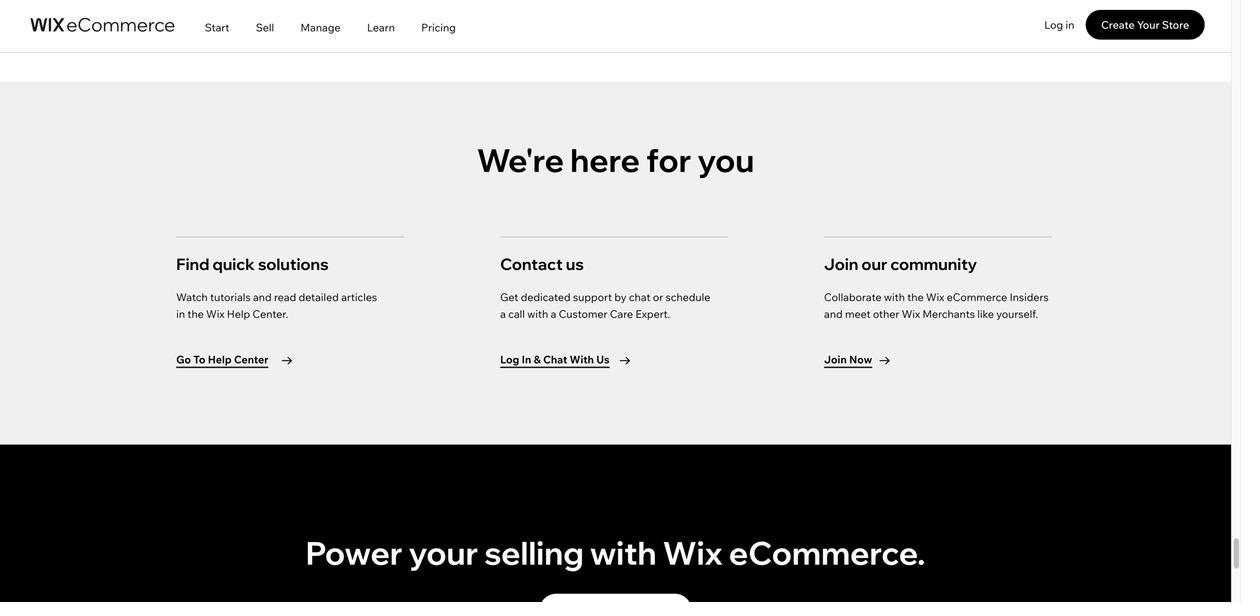 Task type: locate. For each thing, give the bounding box(es) containing it.
join for join now
[[824, 353, 847, 367]]

call
[[508, 308, 525, 321]]

the
[[907, 291, 924, 304], [187, 308, 204, 321]]

we're
[[477, 140, 564, 180]]

with
[[884, 291, 905, 304], [527, 308, 548, 321], [590, 534, 657, 574]]

in
[[1066, 18, 1075, 31], [176, 308, 185, 321]]

0 vertical spatial the
[[907, 291, 924, 304]]

1 vertical spatial the
[[187, 308, 204, 321]]

collaborate
[[824, 291, 882, 304]]

1 vertical spatial and
[[824, 308, 843, 321]]

support
[[573, 291, 612, 304]]

create your store
[[1101, 18, 1189, 31]]

1 horizontal spatial the
[[907, 291, 924, 304]]

our
[[862, 255, 887, 274]]

wix
[[926, 291, 945, 304], [206, 308, 225, 321], [902, 308, 920, 321], [663, 534, 723, 574]]

1 horizontal spatial a
[[551, 308, 556, 321]]

1 vertical spatial in
[[176, 308, 185, 321]]

join left "our"
[[824, 255, 859, 274]]

yourself.
[[997, 308, 1038, 321]]

power your selling with wix ecommerce.
[[306, 534, 926, 574]]

center
[[234, 353, 268, 367]]

0 vertical spatial help
[[227, 308, 250, 321]]

1 vertical spatial help
[[208, 353, 232, 367]]

your
[[1137, 18, 1160, 31]]

in
[[522, 353, 531, 367]]

1 vertical spatial log
[[500, 353, 519, 367]]

1 horizontal spatial in
[[1066, 18, 1075, 31]]

0 horizontal spatial log
[[500, 353, 519, 367]]

you
[[698, 140, 755, 180]]

0 horizontal spatial and
[[253, 291, 272, 304]]

log in & chat with us
[[500, 353, 610, 367]]

and inside watch tutorials and read detailed articles in the wix help center.
[[253, 291, 272, 304]]

0 horizontal spatial a
[[500, 308, 506, 321]]

with inside collaborate with the wix ecommerce insiders and meet other wix merchants like yourself.
[[884, 291, 905, 304]]

sell
[[256, 21, 274, 34]]

0 vertical spatial join
[[824, 255, 859, 274]]

detailed
[[299, 291, 339, 304]]

contact
[[500, 255, 563, 274]]

&
[[534, 353, 541, 367]]

the down join our community
[[907, 291, 924, 304]]

watch
[[176, 291, 208, 304]]

find quick solutions
[[176, 255, 329, 274]]

0 vertical spatial in
[[1066, 18, 1075, 31]]

go
[[176, 353, 191, 367]]

learn
[[367, 21, 395, 34]]

log
[[1044, 18, 1063, 31], [500, 353, 519, 367]]

and up center.
[[253, 291, 272, 304]]

0 vertical spatial and
[[253, 291, 272, 304]]

log left create
[[1044, 18, 1063, 31]]

your
[[409, 534, 478, 574]]

us
[[596, 353, 610, 367]]

solutions
[[258, 255, 329, 274]]

0 vertical spatial log
[[1044, 18, 1063, 31]]

the inside watch tutorials and read detailed articles in the wix help center.
[[187, 308, 204, 321]]

find
[[176, 255, 209, 274]]

0 horizontal spatial with
[[527, 308, 548, 321]]

join inside join now link
[[824, 353, 847, 367]]

0 vertical spatial with
[[884, 291, 905, 304]]

the down the watch
[[187, 308, 204, 321]]

0 horizontal spatial the
[[187, 308, 204, 321]]

1 vertical spatial with
[[527, 308, 548, 321]]

1 vertical spatial join
[[824, 353, 847, 367]]

join
[[824, 255, 859, 274], [824, 353, 847, 367]]

0 horizontal spatial in
[[176, 308, 185, 321]]

1 horizontal spatial and
[[824, 308, 843, 321]]

we're here for you
[[477, 140, 755, 180]]

log left in
[[500, 353, 519, 367]]

in left create
[[1066, 18, 1075, 31]]

help
[[227, 308, 250, 321], [208, 353, 232, 367]]

dedicated
[[521, 291, 571, 304]]

a left call
[[500, 308, 506, 321]]

to
[[193, 353, 205, 367]]

create
[[1101, 18, 1135, 31]]

2 join from the top
[[824, 353, 847, 367]]

chat
[[629, 291, 651, 304]]

power
[[306, 534, 403, 574]]

1 horizontal spatial log
[[1044, 18, 1063, 31]]

1 join from the top
[[824, 255, 859, 274]]

help down tutorials at the left of page
[[227, 308, 250, 321]]

help right to
[[208, 353, 232, 367]]

in inside watch tutorials and read detailed articles in the wix help center.
[[176, 308, 185, 321]]

log in & chat with us link
[[500, 349, 634, 372]]

log in
[[1044, 18, 1075, 31]]

now
[[849, 353, 872, 367]]

in down the watch
[[176, 308, 185, 321]]

log in link
[[1033, 10, 1086, 40]]

a
[[500, 308, 506, 321], [551, 308, 556, 321]]

help inside the go to help center link
[[208, 353, 232, 367]]

and left meet
[[824, 308, 843, 321]]

ecommerce.
[[729, 534, 926, 574]]

log for log in
[[1044, 18, 1063, 31]]

join left now
[[824, 353, 847, 367]]

collaborate with the wix ecommerce insiders and meet other wix merchants like yourself.
[[824, 291, 1049, 321]]

and
[[253, 291, 272, 304], [824, 308, 843, 321]]

2 horizontal spatial with
[[884, 291, 905, 304]]

a down the dedicated
[[551, 308, 556, 321]]

join our community
[[824, 255, 977, 274]]

join now
[[824, 353, 872, 367]]

2 vertical spatial with
[[590, 534, 657, 574]]



Task type: vqa. For each thing, say whether or not it's contained in the screenshot.
check
no



Task type: describe. For each thing, give the bounding box(es) containing it.
for
[[646, 140, 691, 180]]

quick
[[213, 255, 255, 274]]

selling
[[484, 534, 584, 574]]

1 a from the left
[[500, 308, 506, 321]]

chat
[[543, 353, 567, 367]]

join for join our community
[[824, 255, 859, 274]]

the inside collaborate with the wix ecommerce insiders and meet other wix merchants like yourself.
[[907, 291, 924, 304]]

pricing
[[421, 21, 456, 34]]

customer
[[559, 308, 608, 321]]

with
[[570, 353, 594, 367]]

manage
[[301, 21, 341, 34]]

create your store link
[[1086, 10, 1205, 40]]

meet
[[845, 308, 871, 321]]

start
[[205, 21, 229, 34]]

insiders
[[1010, 291, 1049, 304]]

like
[[978, 308, 994, 321]]

go to help center
[[176, 353, 268, 367]]

2 a from the left
[[551, 308, 556, 321]]

articles
[[341, 291, 377, 304]]

other
[[873, 308, 900, 321]]

merchants
[[923, 308, 975, 321]]

community
[[891, 255, 977, 274]]

get
[[500, 291, 518, 304]]

wix inside watch tutorials and read detailed articles in the wix help center.
[[206, 308, 225, 321]]

contact us
[[500, 255, 584, 274]]

1 horizontal spatial with
[[590, 534, 657, 574]]

with inside get dedicated support by chat or schedule a call with a customer care expert.
[[527, 308, 548, 321]]

join now link
[[824, 349, 894, 372]]

store
[[1162, 18, 1189, 31]]

us
[[566, 255, 584, 274]]

by
[[615, 291, 627, 304]]

pricing link
[[408, 2, 469, 53]]

or
[[653, 291, 663, 304]]

here
[[570, 140, 640, 180]]

and inside collaborate with the wix ecommerce insiders and meet other wix merchants like yourself.
[[824, 308, 843, 321]]

expert.
[[636, 308, 670, 321]]

watch tutorials and read detailed articles in the wix help center.
[[176, 291, 377, 321]]

care
[[610, 308, 633, 321]]

ecommerce
[[947, 291, 1007, 304]]

go to help center link
[[176, 349, 296, 372]]

schedule
[[666, 291, 711, 304]]

read
[[274, 291, 296, 304]]

center.
[[253, 308, 288, 321]]

tutorials
[[210, 291, 251, 304]]

log for log in & chat with us
[[500, 353, 519, 367]]

help inside watch tutorials and read detailed articles in the wix help center.
[[227, 308, 250, 321]]

get dedicated support by chat or schedule a call with a customer care expert.
[[500, 291, 711, 321]]



